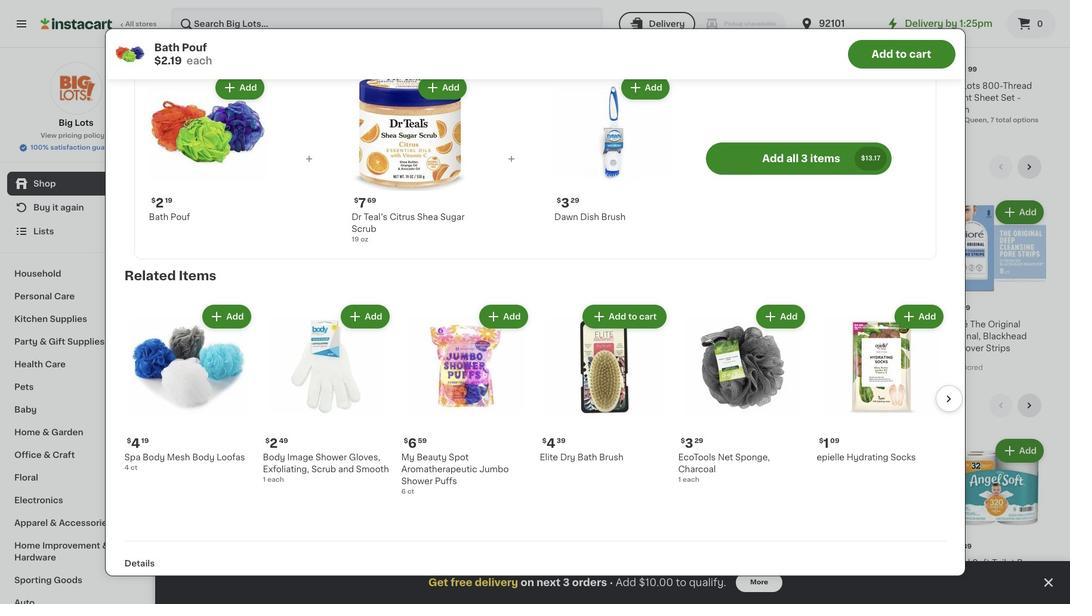 Task type: vqa. For each thing, say whether or not it's contained in the screenshot.
Office & Craft
yes



Task type: describe. For each thing, give the bounding box(es) containing it.
scrub for 2
[[311, 466, 336, 474]]

get
[[429, 579, 448, 588]]

7 inside product group
[[359, 197, 366, 210]]

2 inside 'serta perfect sleeper regal comfort king bed pillows 2 ct'
[[179, 117, 183, 124]]

strips
[[986, 344, 1011, 353]]

clorox bowl brush & caddy 1 each
[[289, 559, 374, 589]]

options inside the emilia embroidered botanical queen comforter set - white white, queen, 2 total options
[[580, 117, 606, 124]]

original inside "bioré the original original, blackhead remover strips"
[[988, 321, 1021, 329]]

emilia embroidered botanical queen comforter set - white white, queen, 2 total options
[[508, 82, 606, 124]]

1 vertical spatial dry
[[560, 454, 576, 462]]

4 ct
[[727, 356, 740, 362]]

maybelline
[[289, 321, 335, 329]]

shower inside body image shower gloves, exfoliating, scrub and smooth 1 each
[[316, 454, 347, 462]]

1 vertical spatial spa body mesh body loofas 4 ct
[[124, 454, 245, 472]]

lysol
[[398, 559, 421, 568]]

0
[[1037, 20, 1043, 28]]

big for big lots premium bath tissue
[[179, 559, 193, 568]]

supplies inside "link"
[[67, 338, 105, 346]]

lysol toilet bowl cleaner gel stain removal button
[[398, 437, 498, 605]]

spot
[[449, 454, 469, 462]]

more
[[751, 580, 769, 586]]

soft inside charmin ultra soft toilet paper mega rolls 18 ct
[[568, 559, 585, 568]]

set inside 27 microfiber sheet set - blue blue, king, 20 total options
[[470, 82, 484, 90]]

comforter for emilia
[[508, 106, 552, 114]]

view
[[41, 133, 57, 139]]

big lots
[[59, 119, 94, 127]]

fresh for full
[[879, 82, 902, 90]]

therapeutic,
[[880, 332, 933, 341]]

oz inside aussie for dry hair – miracle moist conditioner 26.2 fl oz
[[530, 356, 538, 362]]

1 vertical spatial 6
[[408, 438, 417, 450]]

$ 3 29 for 6
[[681, 438, 704, 450]]

clorox
[[289, 559, 316, 568]]

bath pouf $2.19 each
[[154, 42, 212, 65]]

& right the apparel
[[50, 519, 57, 528]]

on
[[521, 579, 534, 588]]

$ inside '$ 2 49'
[[265, 438, 270, 445]]

queen, inside the emilia embroidered botanical queen comforter set - white white, queen, 2 total options
[[531, 117, 556, 124]]

ct inside my beauty spot aromatherapeutic jumbo shower puffs 6 ct
[[408, 489, 415, 496]]

59
[[418, 438, 427, 445]]

ecotools
[[679, 454, 716, 462]]

$ 2 49
[[265, 438, 288, 450]]

home & garden
[[14, 429, 83, 437]]

caddy
[[289, 571, 317, 580]]

miracle
[[508, 332, 539, 341]]

mattress for sealy queen fresh & clean antimicrobial mattress pad
[[727, 106, 765, 114]]

related
[[124, 270, 176, 282]]

26.2
[[508, 356, 523, 362]]

microfiber inside microfiber sheet set - gray
[[289, 82, 332, 90]]

home for home & garden
[[14, 429, 40, 437]]

charmin for charmin ultra soft toilet paper mega rolls
[[508, 559, 544, 568]]

king
[[243, 94, 261, 102]]

scrub for 7
[[352, 225, 376, 233]]

free
[[881, 344, 900, 353]]

total inside 27 microfiber sheet set - blue blue, king, 20 total options
[[446, 105, 462, 112]]

burt's bees moisturizing lip balm, original beeswax, 100% natural origin
[[727, 321, 827, 365]]

all
[[787, 154, 799, 164]]

1 up epielle
[[824, 438, 829, 450]]

smooth
[[356, 466, 389, 474]]

embroidered inside 43 casa embroidered quatrefoil comforter set - navy & white blue, queen, 2 total options
[[641, 82, 695, 90]]

charmin ultra strong toilet paper mega rolls 18 ct
[[727, 559, 825, 589]]

original inside the burt's bees moisturizing lip balm, original beeswax, 100% natural origin
[[727, 344, 760, 353]]

big for big lots 800-thread count sheet set - blush pink, queen, 7 total options
[[947, 82, 960, 90]]

& inside sealy queen fresh & clean antimicrobial mattress pad
[[808, 82, 815, 90]]

1 inside body image shower gloves, exfoliating, scrub and smooth 1 each
[[263, 477, 266, 484]]

total inside big lots 800-thread count sheet set - blush pink, queen, 7 total options
[[996, 117, 1012, 124]]

home improvement & hardware
[[14, 542, 109, 562]]

1 inside clorox bowl brush & caddy 1 each
[[289, 583, 292, 589]]

lots for big lots large single- ply bath tissue rolls 12 ct
[[633, 559, 652, 568]]

to inside item carousel region
[[628, 313, 637, 321]]

69 inside $ 7 69
[[367, 198, 376, 204]]

item carousel region containing 4
[[108, 298, 963, 513]]

$ inside $ 21 99
[[949, 66, 953, 73]]

pillows
[[198, 106, 227, 114]]

lists link
[[7, 220, 145, 244]]

dish
[[581, 213, 599, 222]]

toilet for charmin ultra strong toilet paper mega rolls 18 ct
[[727, 571, 750, 580]]

99 for 21
[[968, 66, 977, 73]]

0 button
[[1007, 10, 1056, 38]]

care for health care
[[45, 361, 66, 369]]

queen inside sealy queen fresh & clean antimicrobial mattress pad
[[753, 82, 781, 90]]

clean for queen
[[727, 94, 752, 102]]

home improvement & hardware link
[[7, 535, 145, 570]]

bowl inside lysol toilet bowl cleaner gel stain removal
[[448, 559, 468, 568]]

razor
[[423, 332, 447, 341]]

antimicrobial for queen
[[754, 94, 809, 102]]

rolls for charmin ultra soft toilet paper mega rolls 18 ct
[[585, 571, 606, 580]]

1 vertical spatial pouf
[[171, 213, 190, 222]]

- inside 43 casa embroidered quatrefoil comforter set - navy & white blue, queen, 2 total options
[[634, 106, 638, 114]]

sponge,
[[736, 454, 770, 462]]

$ 1 09
[[819, 438, 840, 450]]

household link
[[7, 263, 145, 285]]

net
[[718, 454, 733, 462]]

body inside body image shower gloves, exfoliating, scrub and smooth 1 each
[[263, 454, 285, 462]]

0 vertical spatial spa
[[618, 321, 634, 329]]

garden
[[51, 429, 83, 437]]

- inside 27 microfiber sheet set - blue blue, king, 20 total options
[[487, 82, 490, 90]]

12
[[618, 583, 625, 589]]

92101
[[819, 19, 845, 28]]

options inside 27 microfiber sheet set - blue blue, king, 20 total options
[[463, 105, 489, 112]]

instacart logo image
[[41, 17, 112, 31]]

18 for charmin ultra strong toilet paper mega rolls
[[727, 583, 735, 589]]

epsom
[[896, 321, 925, 329]]

charmin for charmin ultra strong toilet paper mega rolls
[[727, 559, 763, 568]]

king,
[[417, 105, 434, 112]]

get free delivery on next 3 orders • add $10.00 to qualify.
[[429, 578, 727, 588]]

comfort
[[205, 94, 240, 102]]

1 vertical spatial brush
[[599, 454, 624, 462]]

$ inside $ 2 19
[[151, 198, 156, 204]]

0 vertical spatial $ 4 19
[[620, 304, 642, 317]]

3 up ecotools
[[685, 438, 694, 450]]

white inside 43 casa embroidered quatrefoil comforter set - navy & white blue, queen, 2 total options
[[672, 106, 697, 114]]

ct inside the big lots large single- ply bath tissue rolls 12 ct
[[626, 583, 633, 589]]

bioré
[[947, 321, 968, 329]]

ct inside 'serta perfect sleeper regal comfort king bed pillows 2 ct'
[[185, 117, 192, 124]]

queen inside the emilia embroidered botanical queen comforter set - white white, queen, 2 total options
[[549, 94, 578, 102]]

3 inside bioswiss eyebrow & bikini razor 3 ct
[[398, 344, 403, 350]]

pets link
[[7, 376, 145, 399]]

bowl inside clorox bowl brush & caddy 1 each
[[318, 559, 339, 568]]

queen, inside big lots 800-thread count sheet set - blush pink, queen, 7 total options
[[965, 117, 989, 124]]

ct inside bioswiss eyebrow & bikini razor 3 ct
[[404, 344, 411, 350]]

all stores link
[[41, 7, 158, 41]]

1 vertical spatial add to cart
[[609, 313, 657, 321]]

pad for full
[[876, 106, 892, 114]]

$ inside "$ 32 99"
[[839, 66, 844, 73]]

delivery by 1:25pm link
[[886, 17, 993, 31]]

0 vertical spatial add to cart button
[[848, 39, 956, 68]]

29 for 6
[[695, 438, 704, 445]]

1 vertical spatial 39
[[963, 544, 972, 550]]

exfoliating,
[[263, 466, 309, 474]]

dry inside aussie for dry hair – miracle moist conditioner 26.2 fl oz
[[554, 321, 569, 329]]

buy
[[33, 204, 50, 212]]

more button
[[736, 574, 783, 593]]

beeswax,
[[762, 344, 802, 353]]

& inside 43 casa embroidered quatrefoil comforter set - navy & white blue, queen, 2 total options
[[663, 106, 670, 114]]

fl inside maybelline waterproof mascara brownish black 0.3 fl oz
[[301, 356, 306, 362]]

big for big lots
[[59, 119, 73, 127]]

lots for big lots
[[75, 119, 94, 127]]

lots for big lots premium bath tissue
[[195, 559, 213, 568]]

1 vertical spatial bath pouf
[[179, 321, 220, 329]]

$ inside $ 6 59
[[404, 438, 408, 445]]

set inside microfiber sheet set - gray
[[361, 82, 375, 90]]

serta
[[179, 82, 201, 90]]

ecotools net sponge, charcoal 1 each
[[679, 454, 770, 484]]

mattress for sealy full fresh & clean antimicrobial mattress pad
[[837, 106, 874, 114]]

39 inside '$ 4 39'
[[557, 438, 566, 445]]

bees
[[754, 321, 775, 329]]

quatrefoil
[[618, 94, 659, 102]]

mega for charmin ultra soft toilet paper mega rolls 18 ct
[[559, 571, 583, 580]]

soak,
[[855, 332, 878, 341]]

6 inside my beauty spot aromatherapeutic jumbo shower puffs 6 ct
[[402, 489, 406, 496]]

set inside big lots 800-thread count sheet set - blush pink, queen, 7 total options
[[1001, 94, 1015, 102]]

6 inside 6 dr teal's pure epsom salt soak, therapeutic, fragrance free
[[844, 304, 852, 317]]

1 vertical spatial spa
[[124, 454, 141, 462]]

item carousel region containing beauty
[[179, 155, 1047, 385]]

sheet inside microfiber sheet set - gray
[[334, 82, 359, 90]]

dawn dish brush
[[555, 213, 626, 222]]

bath inside big lots premium bath tissue
[[255, 559, 275, 568]]

7 inside big lots 800-thread count sheet set - blush pink, queen, 7 total options
[[991, 117, 995, 124]]

health
[[14, 361, 43, 369]]

electronics
[[14, 497, 63, 505]]

teal's inside "dr teal's citrus shea sugar scrub 19 oz"
[[364, 213, 388, 222]]

$ 6 59
[[404, 438, 427, 450]]

treatment tracker modal dialog
[[155, 562, 1070, 605]]

0 vertical spatial add to cart
[[872, 49, 932, 59]]

party
[[14, 338, 38, 346]]

pets
[[14, 383, 34, 392]]

1 horizontal spatial mesh
[[660, 321, 683, 329]]

3 inside get free delivery on next 3 orders • add $10.00 to qualify.
[[563, 579, 570, 588]]

buy it again
[[33, 204, 84, 212]]

care for personal care
[[54, 293, 75, 301]]

shower inside my beauty spot aromatherapeutic jumbo shower puffs 6 ct
[[402, 478, 433, 486]]

2 inside 43 casa embroidered quatrefoil comforter set - navy & white blue, queen, 2 total options
[[662, 117, 666, 124]]

gel
[[433, 571, 448, 580]]

•
[[610, 578, 613, 588]]

cart inside item carousel region
[[639, 313, 657, 321]]

rolls for charmin ultra strong toilet paper mega rolls 18 ct
[[805, 571, 825, 580]]

tissue inside the big lots large single- ply bath tissue rolls 12 ct
[[655, 571, 682, 580]]

sponsored badge image for aussie for dry hair – miracle moist conditioner
[[508, 365, 544, 372]]

blue, inside 27 microfiber sheet set - blue blue, king, 20 total options
[[398, 105, 415, 112]]

49
[[279, 438, 288, 445]]

rolls inside the big lots large single- ply bath tissue rolls 12 ct
[[684, 571, 704, 580]]

baby link
[[7, 399, 145, 422]]

$ inside $ 1 09
[[819, 438, 824, 445]]

$ inside $ 7 69
[[354, 198, 359, 204]]

69 inside item carousel region
[[749, 305, 758, 312]]

& left garden
[[42, 429, 49, 437]]

craft
[[53, 451, 75, 460]]

oz for scrub
[[361, 236, 369, 243]]

gray
[[289, 94, 309, 102]]

100% inside the burt's bees moisturizing lip balm, original beeswax, 100% natural origin
[[804, 344, 827, 353]]

orders
[[572, 579, 607, 588]]

mega for angel soft toilet paper, 8 mega rolls 8 ct
[[954, 571, 978, 580]]

lots for big lots 800-thread count sheet set - blush pink, queen, 7 total options
[[962, 82, 981, 90]]

0 vertical spatial cart
[[910, 49, 932, 59]]

sponsored badge image for burt's bees moisturizing lip balm, original beeswax, 100% natural origin
[[727, 365, 763, 372]]

1 vertical spatial $ 4 19
[[127, 438, 149, 450]]

19 inside "dr teal's citrus shea sugar scrub 19 oz"
[[352, 236, 359, 243]]

charmin inside charmin essentials strong toilet paper mega rolls
[[837, 559, 872, 568]]

1 inside ecotools net sponge, charcoal 1 each
[[679, 477, 681, 484]]

strong for essentials
[[837, 571, 865, 580]]

shea
[[417, 213, 438, 222]]

0 vertical spatial supplies
[[50, 315, 87, 324]]

microfiber inside 27 microfiber sheet set - blue blue, king, 20 total options
[[398, 82, 442, 90]]

$ inside '$ 4 39'
[[542, 438, 547, 445]]

baby
[[14, 406, 37, 414]]

toilet for charmin ultra soft toilet paper mega rolls 18 ct
[[508, 571, 531, 580]]

& left craft
[[44, 451, 51, 460]]

blue, inside 43 casa embroidered quatrefoil comforter set - navy & white blue, queen, 2 total options
[[618, 117, 635, 124]]

sheet inside big lots 800-thread count sheet set - blush pink, queen, 7 total options
[[975, 94, 999, 102]]

accessories
[[59, 519, 112, 528]]

personal care link
[[7, 285, 145, 308]]

2 21 from the left
[[953, 66, 967, 78]]

product group containing bioswiss eyebrow & bikini razor
[[398, 198, 498, 352]]

each inside ecotools net sponge, charcoal 1 each
[[683, 477, 700, 484]]

paper inside charmin essentials strong toilet paper mega rolls
[[892, 571, 916, 580]]

2 inside item carousel region
[[270, 438, 278, 450]]



Task type: locate. For each thing, give the bounding box(es) containing it.
1 fl from the left
[[301, 356, 306, 362]]

bed
[[179, 106, 196, 114]]

09 up epielle
[[831, 438, 840, 445]]

2 horizontal spatial 6
[[844, 304, 852, 317]]

antimicrobial for full
[[863, 94, 919, 102]]

stain
[[450, 571, 471, 580]]

each inside clorox bowl brush & caddy 1 each
[[293, 583, 310, 589]]

beauty
[[179, 161, 227, 173], [417, 454, 447, 462]]

& down the accessories
[[102, 542, 109, 550]]

home inside "link"
[[14, 429, 40, 437]]

paper left orders
[[533, 571, 557, 580]]

$ 3 29 for 7
[[557, 197, 580, 210]]

bath inside the big lots large single- ply bath tissue rolls 12 ct
[[633, 571, 652, 580]]

$ 7 69
[[354, 197, 376, 210]]

1 mattress from the left
[[727, 106, 765, 114]]

mega for charmin essentials strong toilet paper mega rolls
[[837, 583, 861, 592]]

1 horizontal spatial delivery
[[905, 19, 944, 28]]

bowl up stain in the left of the page
[[448, 559, 468, 568]]

& right navy at the right of page
[[663, 106, 670, 114]]

1 horizontal spatial antimicrobial
[[863, 94, 919, 102]]

toilet for charmin essentials strong toilet paper mega rolls
[[867, 571, 890, 580]]

1 tissue from the left
[[179, 571, 206, 580]]

blue, down the quatrefoil
[[618, 117, 635, 124]]

0 horizontal spatial oz
[[307, 356, 315, 362]]

& left gift
[[40, 338, 47, 346]]

2 sealy from the left
[[837, 82, 860, 90]]

mattress inside sealy full fresh & clean antimicrobial mattress pad
[[837, 106, 874, 114]]

to right "–" on the right of the page
[[628, 313, 637, 321]]

pouf down items
[[201, 321, 220, 329]]

paper for charmin ultra strong toilet paper mega rolls
[[752, 571, 777, 580]]

29 up ecotools
[[695, 438, 704, 445]]

shop
[[33, 180, 56, 188]]

toilet inside charmin ultra soft toilet paper mega rolls 18 ct
[[508, 571, 531, 580]]

2 sponsored badge image from the left
[[508, 365, 544, 372]]

& inside bioswiss eyebrow & bikini razor 3 ct
[[477, 321, 484, 329]]

0 horizontal spatial white
[[576, 106, 600, 114]]

goods
[[54, 577, 82, 585]]

- inside microfiber sheet set - gray
[[377, 82, 381, 90]]

1 embroidered from the left
[[535, 82, 589, 90]]

09 for 8
[[525, 305, 534, 312]]

fresh inside sealy queen fresh & clean antimicrobial mattress pad
[[783, 82, 806, 90]]

39 up the angel
[[963, 544, 972, 550]]

& left full
[[808, 82, 815, 90]]

0 horizontal spatial original
[[727, 344, 760, 353]]

ultra for strong
[[765, 559, 785, 568]]

29 for 7
[[571, 198, 580, 204]]

2 tissue from the left
[[655, 571, 682, 580]]

2 fl from the left
[[524, 356, 529, 362]]

comforter right the quatrefoil
[[661, 94, 705, 102]]

ultra up more
[[765, 559, 785, 568]]

1 horizontal spatial beauty
[[417, 454, 447, 462]]

$
[[839, 66, 844, 73], [949, 66, 953, 73], [151, 198, 156, 204], [354, 198, 359, 204], [557, 198, 561, 204], [510, 305, 515, 312], [620, 305, 624, 312], [949, 305, 953, 312], [127, 438, 131, 445], [265, 438, 270, 445], [404, 438, 408, 445], [542, 438, 547, 445], [681, 438, 685, 445], [819, 438, 824, 445], [949, 544, 953, 550]]

sponsored badge image down remover
[[947, 365, 983, 372]]

big up pricing
[[59, 119, 73, 127]]

mega inside charmin ultra strong toilet paper mega rolls 18 ct
[[779, 571, 802, 580]]

mega inside charmin ultra soft toilet paper mega rolls 18 ct
[[559, 571, 583, 580]]

antimicrobial inside sealy full fresh & clean antimicrobial mattress pad
[[863, 94, 919, 102]]

1 paper from the left
[[533, 571, 557, 580]]

ultra up the next on the bottom right of the page
[[546, 559, 565, 568]]

1 vertical spatial 8
[[947, 571, 952, 580]]

original up natural
[[727, 344, 760, 353]]

0 vertical spatial dr
[[352, 213, 362, 222]]

3 paper from the left
[[892, 571, 916, 580]]

view pricing policy
[[41, 133, 105, 139]]

dr teal's citrus shea sugar scrub 19 oz
[[352, 213, 465, 243]]

3 right all
[[801, 154, 808, 164]]

0 vertical spatial spa body mesh body loofas 4 ct
[[618, 321, 708, 350]]

soft inside "angel soft toilet paper, 8 mega rolls 8 ct"
[[973, 559, 990, 568]]

perfect
[[204, 82, 235, 90]]

1 vertical spatial care
[[45, 361, 66, 369]]

1 antimicrobial from the left
[[754, 94, 809, 102]]

big lots 800-thread count sheet set - blush pink, queen, 7 total options
[[947, 82, 1039, 124]]

- inside the emilia embroidered botanical queen comforter set - white white, queen, 2 total options
[[570, 106, 574, 114]]

1 vertical spatial dr
[[837, 321, 847, 329]]

strong inside charmin ultra strong toilet paper mega rolls 18 ct
[[787, 559, 815, 568]]

1 horizontal spatial original
[[988, 321, 1021, 329]]

2 vertical spatial 8
[[947, 583, 951, 589]]

shower up the and
[[316, 454, 347, 462]]

sealy full fresh & clean antimicrobial mattress pad
[[837, 82, 919, 114]]

4
[[624, 304, 633, 317], [618, 344, 622, 350], [727, 356, 732, 362], [131, 438, 140, 450], [547, 438, 556, 450], [124, 465, 129, 472]]

1 vertical spatial strong
[[837, 571, 865, 580]]

item carousel region
[[179, 155, 1047, 385], [108, 298, 963, 513], [179, 394, 1047, 605]]

embroidered up botanical
[[535, 82, 589, 90]]

$ 3 29 up dawn
[[557, 197, 580, 210]]

product group containing 7
[[352, 73, 469, 245]]

1 vertical spatial teal's
[[849, 321, 873, 329]]

add to cart
[[872, 49, 932, 59], [609, 313, 657, 321]]

original,
[[947, 332, 981, 341]]

white inside the emilia embroidered botanical queen comforter set - white white, queen, 2 total options
[[576, 106, 600, 114]]

pad down full
[[876, 106, 892, 114]]

rolls inside charmin ultra strong toilet paper mega rolls 18 ct
[[805, 571, 825, 580]]

scrub left the and
[[311, 466, 336, 474]]

1 horizontal spatial spa
[[618, 321, 634, 329]]

100% satisfaction guarantee button
[[19, 141, 134, 153]]

0 vertical spatial 100%
[[31, 144, 49, 151]]

2 soft from the left
[[973, 559, 990, 568]]

conditioner
[[508, 344, 558, 353]]

each down caddy
[[293, 583, 310, 589]]

cart right "–" on the right of the page
[[639, 313, 657, 321]]

teal's down $ 7 69 on the top of the page
[[364, 213, 388, 222]]

electronics link
[[7, 490, 145, 512]]

18 for charmin ultra soft toilet paper mega rolls
[[508, 583, 515, 589]]

1 18 from the left
[[508, 583, 515, 589]]

2 horizontal spatial queen,
[[965, 117, 989, 124]]

pouf inside item carousel region
[[201, 321, 220, 329]]

scrub
[[352, 225, 376, 233], [311, 466, 336, 474]]

& right eyebrow
[[477, 321, 484, 329]]

18 right the qualify.
[[727, 583, 735, 589]]

0 vertical spatial comforter
[[661, 94, 705, 102]]

1 horizontal spatial 100%
[[804, 344, 827, 353]]

paper up more
[[752, 571, 777, 580]]

2 pad from the left
[[876, 106, 892, 114]]

beauty inside my beauty spot aromatherapeutic jumbo shower puffs 6 ct
[[417, 454, 447, 462]]

& inside clorox bowl brush & caddy 1 each
[[367, 559, 374, 568]]

toilet inside lysol toilet bowl cleaner gel stain removal
[[423, 559, 446, 568]]

1 horizontal spatial charmin
[[727, 559, 763, 568]]

0 vertical spatial bath pouf
[[149, 213, 190, 222]]

lots left the large
[[633, 559, 652, 568]]

sheet down $21.99 element
[[334, 82, 359, 90]]

delivery for delivery
[[649, 20, 685, 28]]

big right details
[[179, 559, 193, 568]]

big up ply
[[618, 559, 631, 568]]

2 charmin from the left
[[727, 559, 763, 568]]

brownish
[[327, 332, 365, 341]]

charmin inside charmin ultra strong toilet paper mega rolls 18 ct
[[727, 559, 763, 568]]

each up '21 99'
[[187, 56, 212, 65]]

lots left premium
[[195, 559, 213, 568]]

1 horizontal spatial to
[[676, 579, 687, 588]]

3 99 from the left
[[968, 66, 977, 73]]

0 horizontal spatial queen
[[549, 94, 578, 102]]

2 mattress from the left
[[837, 106, 874, 114]]

toilet left paper,
[[992, 559, 1015, 568]]

care down household link at the top
[[54, 293, 75, 301]]

options inside big lots 800-thread count sheet set - blush pink, queen, 7 total options
[[1013, 117, 1039, 124]]

$ 2 19
[[151, 197, 173, 210]]

bioswiss eyebrow & bikini razor 3 ct
[[398, 321, 484, 350]]

1 horizontal spatial 69
[[749, 305, 758, 312]]

2 horizontal spatial charmin
[[837, 559, 872, 568]]

bowl right clorox
[[318, 559, 339, 568]]

sponsored badge image down natural
[[727, 365, 763, 372]]

pouf inside bath pouf $2.19 each
[[182, 42, 207, 52]]

19 inside $ 2 19
[[165, 198, 173, 204]]

item carousel region containing bath
[[179, 394, 1047, 605]]

pad for queen
[[767, 106, 783, 114]]

2 ultra from the left
[[765, 559, 785, 568]]

1 horizontal spatial soft
[[973, 559, 990, 568]]

each inside bath pouf $2.19 each
[[187, 56, 212, 65]]

teal's inside 6 dr teal's pure epsom salt soak, therapeutic, fragrance free
[[849, 321, 873, 329]]

0 horizontal spatial $ 4 19
[[127, 438, 149, 450]]

None search field
[[171, 7, 604, 41]]

2 18 from the left
[[727, 583, 735, 589]]

oz down black
[[307, 356, 315, 362]]

bowl
[[318, 559, 339, 568], [448, 559, 468, 568]]

$21.99 element
[[289, 64, 389, 80]]

ct inside charmin ultra strong toilet paper mega rolls 18 ct
[[736, 583, 743, 589]]

1 horizontal spatial microfiber
[[398, 82, 442, 90]]

0 vertical spatial 39
[[557, 438, 566, 445]]

99 inside "$ 32 99"
[[861, 66, 870, 73]]

black
[[289, 344, 312, 353]]

pad
[[767, 106, 783, 114], [876, 106, 892, 114]]

blue
[[398, 94, 417, 102]]

paper down essentials
[[892, 571, 916, 580]]

strong for ultra
[[787, 559, 815, 568]]

total inside the emilia embroidered botanical queen comforter set - white white, queen, 2 total options
[[563, 117, 579, 124]]

queen, down navy at the right of page
[[636, 117, 661, 124]]

1:25pm
[[960, 19, 993, 28]]

1 vertical spatial add to cart button
[[584, 306, 665, 328]]

to down "single-"
[[676, 579, 687, 588]]

embroidered inside the emilia embroidered botanical queen comforter set - white white, queen, 2 total options
[[535, 82, 589, 90]]

brush for clorox bowl brush & caddy 1 each
[[341, 559, 365, 568]]

2 antimicrobial from the left
[[863, 94, 919, 102]]

& right full
[[904, 82, 911, 90]]

4 sponsored badge image from the left
[[947, 365, 983, 372]]

cleaner
[[398, 571, 431, 580]]

each down charcoal
[[683, 477, 700, 484]]

socks
[[891, 454, 916, 462]]

1 99 from the left
[[201, 66, 210, 73]]

rolls for angel soft toilet paper, 8 mega rolls 8 ct
[[980, 571, 1001, 580]]

rolls inside "angel soft toilet paper, 8 mega rolls 8 ct"
[[980, 571, 1001, 580]]

0 vertical spatial strong
[[787, 559, 815, 568]]

fresh inside sealy full fresh & clean antimicrobial mattress pad
[[879, 82, 902, 90]]

sponsored badge image for bioré the original original, blackhead remover strips
[[947, 365, 983, 372]]

2 home from the top
[[14, 542, 40, 550]]

0 horizontal spatial queen,
[[531, 117, 556, 124]]

3 charmin from the left
[[837, 559, 872, 568]]

lists
[[33, 227, 54, 236]]

charmin up 'on'
[[508, 559, 544, 568]]

6 up salt
[[844, 304, 852, 317]]

1 horizontal spatial 39
[[963, 544, 972, 550]]

1 pad from the left
[[767, 106, 783, 114]]

angel soft toilet paper, 8 mega rolls 8 ct
[[947, 559, 1044, 589]]

toilet up the gel
[[423, 559, 446, 568]]

fresh for queen
[[783, 82, 806, 90]]

each down exfoliating, at the bottom of the page
[[267, 477, 284, 484]]

queen, down blush
[[965, 117, 989, 124]]

product group containing 6
[[402, 303, 530, 497]]

1 horizontal spatial sealy
[[837, 82, 860, 90]]

options inside 43 casa embroidered quatrefoil comforter set - navy & white blue, queen, 2 total options
[[685, 117, 711, 124]]

3 sponsored badge image from the left
[[727, 365, 763, 372]]

oz for 0.3
[[307, 356, 315, 362]]

2 horizontal spatial 99
[[968, 66, 977, 73]]

mega inside "angel soft toilet paper, 8 mega rolls 8 ct"
[[954, 571, 978, 580]]

1 horizontal spatial cart
[[910, 49, 932, 59]]

1 bowl from the left
[[318, 559, 339, 568]]

99 inside '21 99'
[[201, 66, 210, 73]]

fresh
[[783, 82, 806, 90], [879, 82, 902, 90]]

charmin essentials strong toilet paper mega rolls button
[[837, 437, 937, 603]]

39 up elite
[[557, 438, 566, 445]]

stores
[[135, 21, 157, 27]]

spa
[[618, 321, 634, 329], [124, 454, 141, 462]]

add all 3 items
[[763, 154, 841, 164]]

microfiber sheet set - gray
[[289, 82, 381, 102]]

to down delivery by 1:25pm link
[[896, 49, 907, 59]]

spa body mesh body loofas 4 ct
[[618, 321, 708, 350], [124, 454, 245, 472]]

2 99 from the left
[[861, 66, 870, 73]]

lots inside big lots premium bath tissue
[[195, 559, 213, 568]]

0 vertical spatial beauty
[[179, 161, 227, 173]]

blue, down blue
[[398, 105, 415, 112]]

product group containing 8
[[508, 198, 608, 375]]

sponsored badge image down '0.3'
[[289, 365, 325, 372]]

toilet down essentials
[[867, 571, 890, 580]]

100%
[[31, 144, 49, 151], [804, 344, 827, 353]]

1 vertical spatial blue,
[[618, 117, 635, 124]]

18 inside charmin ultra strong toilet paper mega rolls 18 ct
[[727, 583, 735, 589]]

clean
[[727, 94, 752, 102], [837, 94, 861, 102]]

sealy for sealy queen fresh & clean antimicrobial mattress pad
[[727, 82, 750, 90]]

lots inside the big lots large single- ply bath tissue rolls 12 ct
[[633, 559, 652, 568]]

product group
[[149, 73, 267, 223], [352, 73, 469, 245], [555, 73, 672, 223], [289, 198, 389, 375], [398, 198, 498, 352], [508, 198, 608, 375], [727, 198, 827, 375], [947, 198, 1047, 375], [124, 303, 253, 473], [263, 303, 392, 485], [402, 303, 530, 497], [540, 303, 669, 464], [679, 303, 807, 485], [817, 303, 946, 464], [179, 437, 279, 596], [289, 437, 389, 602], [398, 437, 498, 605], [508, 437, 608, 591], [618, 437, 718, 591], [727, 437, 827, 591], [837, 437, 937, 603], [947, 437, 1047, 591]]

6 dr teal's pure epsom salt soak, therapeutic, fragrance free
[[837, 304, 933, 353]]

fl
[[301, 356, 306, 362], [524, 356, 529, 362]]

scrub down $ 7 69 on the top of the page
[[352, 225, 376, 233]]

toilet inside charmin ultra strong toilet paper mega rolls 18 ct
[[727, 571, 750, 580]]

1 sealy from the left
[[727, 82, 750, 90]]

1 horizontal spatial scrub
[[352, 225, 376, 233]]

1 horizontal spatial blue,
[[618, 117, 635, 124]]

0 horizontal spatial blue,
[[398, 105, 415, 112]]

0 vertical spatial 8
[[515, 304, 523, 317]]

full
[[862, 82, 877, 90]]

6
[[844, 304, 852, 317], [408, 438, 417, 450], [402, 489, 406, 496]]

dry right elite
[[560, 454, 576, 462]]

800-
[[983, 82, 1003, 90]]

1 horizontal spatial paper
[[752, 571, 777, 580]]

mega for charmin ultra strong toilet paper mega rolls 18 ct
[[779, 571, 802, 580]]

0 horizontal spatial add to cart
[[609, 313, 657, 321]]

$ 21 99
[[949, 66, 977, 78]]

comforter inside the emilia embroidered botanical queen comforter set - white white, queen, 2 total options
[[508, 106, 552, 114]]

1 horizontal spatial spa body mesh body loofas 4 ct
[[618, 321, 708, 350]]

1 horizontal spatial add to cart button
[[848, 39, 956, 68]]

microfiber
[[289, 82, 332, 90], [398, 82, 442, 90]]

0 horizontal spatial spa
[[124, 454, 141, 462]]

delivery
[[905, 19, 944, 28], [649, 20, 685, 28]]

service type group
[[619, 12, 786, 36]]

white,
[[508, 117, 530, 124]]

fragrance
[[837, 344, 879, 353]]

0 vertical spatial 09
[[525, 305, 534, 312]]

it
[[52, 204, 58, 212]]

big lots large single- ply bath tissue rolls 12 ct
[[618, 559, 709, 589]]

jumbo
[[480, 466, 509, 474]]

$ 4 39
[[542, 438, 566, 450]]

sheet down 800- on the top right
[[975, 94, 999, 102]]

brush for dawn dish brush
[[602, 213, 626, 222]]

scrub inside "dr teal's citrus shea sugar scrub 19 oz"
[[352, 225, 376, 233]]

ultra for soft
[[546, 559, 565, 568]]

qualify.
[[689, 579, 727, 588]]

bath pouf down items
[[179, 321, 220, 329]]

next
[[537, 579, 561, 588]]

2 embroidered from the left
[[641, 82, 695, 90]]

big lots premium bath tissue
[[179, 559, 275, 580]]

99 up count
[[968, 66, 977, 73]]

0 vertical spatial teal's
[[364, 213, 388, 222]]

dr up salt
[[837, 321, 847, 329]]

0 horizontal spatial sheet
[[334, 82, 359, 90]]

69 up bees
[[749, 305, 758, 312]]

sponsored badge image for maybelline waterproof mascara brownish black
[[289, 365, 325, 372]]

18
[[508, 583, 515, 589], [727, 583, 735, 589]]

home for home improvement & hardware
[[14, 542, 40, 550]]

1 vertical spatial original
[[727, 344, 760, 353]]

3 up dawn
[[561, 197, 570, 210]]

buy it again link
[[7, 196, 145, 220]]

delivery for delivery by 1:25pm
[[905, 19, 944, 28]]

casa
[[618, 82, 639, 90]]

1 vertical spatial to
[[628, 313, 637, 321]]

moist
[[541, 332, 564, 341]]

1 horizontal spatial oz
[[361, 236, 369, 243]]

care down gift
[[45, 361, 66, 369]]

1 microfiber from the left
[[289, 82, 332, 90]]

rolls inside charmin ultra soft toilet paper mega rolls 18 ct
[[585, 571, 606, 580]]

add to cart right "–" on the right of the page
[[609, 313, 657, 321]]

lots inside big lots 800-thread count sheet set - blush pink, queen, 7 total options
[[962, 82, 981, 90]]

3 queen, from the left
[[965, 117, 989, 124]]

dry
[[554, 321, 569, 329], [560, 454, 576, 462]]

set inside 43 casa embroidered quatrefoil comforter set - navy & white blue, queen, 2 total options
[[618, 106, 632, 114]]

pad inside sealy full fresh & clean antimicrobial mattress pad
[[876, 106, 892, 114]]

1 clean from the left
[[727, 94, 752, 102]]

0 vertical spatial shower
[[316, 454, 347, 462]]

–
[[590, 321, 596, 329]]

0 horizontal spatial add to cart button
[[584, 306, 665, 328]]

paper for charmin ultra soft toilet paper mega rolls
[[533, 571, 557, 580]]

2 horizontal spatial to
[[896, 49, 907, 59]]

1 horizontal spatial embroidered
[[641, 82, 695, 90]]

oz down the conditioner
[[530, 356, 538, 362]]

1 horizontal spatial 99
[[861, 66, 870, 73]]

$ inside the "$ 8 09"
[[510, 305, 515, 312]]

again
[[60, 204, 84, 212]]

queen, right white,
[[531, 117, 556, 124]]

1 home from the top
[[14, 429, 40, 437]]

09 for 1
[[831, 438, 840, 445]]

7 up "dr teal's citrus shea sugar scrub 19 oz"
[[359, 197, 366, 210]]

1 horizontal spatial loofas
[[618, 332, 646, 341]]

epielle
[[817, 454, 845, 462]]

3 down bikini
[[398, 344, 403, 350]]

1 fresh from the left
[[783, 82, 806, 90]]

strong inside charmin essentials strong toilet paper mega rolls
[[837, 571, 865, 580]]

pouf
[[182, 42, 207, 52], [171, 213, 190, 222], [201, 321, 220, 329]]

charmin up more
[[727, 559, 763, 568]]

2 paper from the left
[[752, 571, 777, 580]]

99 inside $ 21 99
[[968, 66, 977, 73]]

1 vertical spatial mesh
[[167, 454, 190, 462]]

oz inside "dr teal's citrus shea sugar scrub 19 oz"
[[361, 236, 369, 243]]

21 up serta
[[186, 66, 200, 78]]

0 horizontal spatial $ 3 29
[[557, 197, 580, 210]]

lots up view pricing policy link
[[75, 119, 94, 127]]

1 vertical spatial 29
[[695, 438, 704, 445]]

shower down aromatherapeutic
[[402, 478, 433, 486]]

0 vertical spatial 69
[[367, 198, 376, 204]]

comforter inside 43 casa embroidered quatrefoil comforter set - navy & white blue, queen, 2 total options
[[661, 94, 705, 102]]

improvement
[[42, 542, 100, 550]]

sealy for sealy full fresh & clean antimicrobial mattress pad
[[837, 82, 860, 90]]

6 down my
[[402, 489, 406, 496]]

queen, inside 43 casa embroidered quatrefoil comforter set - navy & white blue, queen, 2 total options
[[636, 117, 661, 124]]

1 21 from the left
[[186, 66, 200, 78]]

ct inside charmin ultra soft toilet paper mega rolls 18 ct
[[517, 583, 524, 589]]

rolls inside charmin essentials strong toilet paper mega rolls
[[863, 583, 883, 592]]

hair
[[571, 321, 588, 329]]

comforter for 43
[[661, 94, 705, 102]]

mattress inside sealy queen fresh & clean antimicrobial mattress pad
[[727, 106, 765, 114]]

100% inside button
[[31, 144, 49, 151]]

each inside body image shower gloves, exfoliating, scrub and smooth 1 each
[[267, 477, 284, 484]]

1 vertical spatial loofas
[[217, 454, 245, 462]]

2 fresh from the left
[[879, 82, 902, 90]]

2 white from the left
[[672, 106, 697, 114]]

big inside big lots premium bath tissue
[[179, 559, 193, 568]]

1 vertical spatial cart
[[639, 313, 657, 321]]

home inside home improvement & hardware
[[14, 542, 40, 550]]

pouf down $ 2 19
[[171, 213, 190, 222]]

1 vertical spatial 09
[[831, 438, 840, 445]]

1 horizontal spatial dr
[[837, 321, 847, 329]]

add button
[[217, 77, 263, 99], [420, 77, 466, 99], [622, 77, 669, 99], [339, 202, 385, 223], [558, 202, 605, 223], [997, 202, 1043, 223], [204, 306, 250, 328], [342, 306, 388, 328], [481, 306, 527, 328], [758, 306, 804, 328], [896, 306, 942, 328], [229, 441, 276, 462], [339, 441, 385, 462], [449, 441, 495, 462], [558, 441, 605, 462], [668, 441, 714, 462], [778, 441, 824, 462], [887, 441, 933, 462], [997, 441, 1043, 462]]

to inside get free delivery on next 3 orders • add $10.00 to qualify.
[[676, 579, 687, 588]]

2 bowl from the left
[[448, 559, 468, 568]]

and
[[338, 466, 354, 474]]

1 horizontal spatial $ 3 29
[[681, 438, 704, 450]]

0 horizontal spatial dr
[[352, 213, 362, 222]]

aussie
[[508, 321, 536, 329]]

1 horizontal spatial bowl
[[448, 559, 468, 568]]

1 down exfoliating, at the bottom of the page
[[263, 477, 266, 484]]

2 microfiber from the left
[[398, 82, 442, 90]]

0 horizontal spatial embroidered
[[535, 82, 589, 90]]

1 vertical spatial queen
[[549, 94, 578, 102]]

100% down balm,
[[804, 344, 827, 353]]

product group containing 1
[[817, 303, 946, 464]]

0 horizontal spatial soft
[[568, 559, 585, 568]]

floral
[[14, 474, 38, 482]]

2 clean from the left
[[837, 94, 861, 102]]

& inside home improvement & hardware
[[102, 542, 109, 550]]

2 inside the emilia embroidered botanical queen comforter set - white white, queen, 2 total options
[[557, 117, 562, 124]]

big lots logo image
[[50, 62, 102, 115]]

0 vertical spatial blue,
[[398, 105, 415, 112]]

1 horizontal spatial fresh
[[879, 82, 902, 90]]

dr down $ 7 69 on the top of the page
[[352, 213, 362, 222]]

home & garden link
[[7, 422, 145, 444]]

clean for full
[[837, 94, 861, 102]]

& inside sealy full fresh & clean antimicrobial mattress pad
[[904, 82, 911, 90]]

sponsored badge image down 26.2
[[508, 365, 544, 372]]

0 horizontal spatial fl
[[301, 356, 306, 362]]

2 vertical spatial pouf
[[201, 321, 220, 329]]

1 white from the left
[[576, 106, 600, 114]]

soft up get free delivery on next 3 orders • add $10.00 to qualify.
[[568, 559, 585, 568]]

tissue inside big lots premium bath tissue
[[179, 571, 206, 580]]

69 up "dr teal's citrus shea sugar scrub 19 oz"
[[367, 198, 376, 204]]

7 down 800- on the top right
[[991, 117, 995, 124]]

2 queen, from the left
[[636, 117, 661, 124]]

strong
[[787, 559, 815, 568], [837, 571, 865, 580]]

cart down delivery by 1:25pm link
[[910, 49, 932, 59]]

1 sponsored badge image from the left
[[289, 365, 325, 372]]

0 vertical spatial scrub
[[352, 225, 376, 233]]

microfiber down the 27
[[398, 82, 442, 90]]

0 vertical spatial loofas
[[618, 332, 646, 341]]

$ 3 29 up ecotools
[[681, 438, 704, 450]]

toilet left the next on the bottom right of the page
[[508, 571, 531, 580]]

fl right 26.2
[[524, 356, 529, 362]]

sealy queen fresh & clean antimicrobial mattress pad
[[727, 82, 815, 114]]

0 horizontal spatial clean
[[727, 94, 752, 102]]

0 horizontal spatial beauty
[[179, 161, 227, 173]]

thread
[[1003, 82, 1033, 90]]

rolls for charmin essentials strong toilet paper mega rolls
[[863, 583, 883, 592]]

1 soft from the left
[[568, 559, 585, 568]]

lots down $ 21 99
[[962, 82, 981, 90]]

single-
[[680, 559, 709, 568]]

soft right the angel
[[973, 559, 990, 568]]

- inside big lots 800-thread count sheet set - blush pink, queen, 7 total options
[[1018, 94, 1021, 102]]

0 horizontal spatial to
[[628, 313, 637, 321]]

$13.17
[[861, 156, 881, 162]]

big for big lots large single- ply bath tissue rolls 12 ct
[[618, 559, 631, 568]]

together
[[275, 41, 333, 53]]

1 down charcoal
[[679, 477, 681, 484]]

99 for 32
[[861, 66, 870, 73]]

0 horizontal spatial delivery
[[649, 20, 685, 28]]

paper inside charmin ultra soft toilet paper mega rolls 18 ct
[[533, 571, 557, 580]]

1 horizontal spatial queen,
[[636, 117, 661, 124]]

antimicrobial inside sealy queen fresh & clean antimicrobial mattress pad
[[754, 94, 809, 102]]

1 ultra from the left
[[546, 559, 565, 568]]

oz down $ 7 69 on the top of the page
[[361, 236, 369, 243]]

bath inside bath pouf $2.19 each
[[154, 42, 180, 52]]

99 up perfect
[[201, 66, 210, 73]]

ct inside "angel soft toilet paper, 8 mega rolls 8 ct"
[[953, 583, 960, 589]]

18 left 'on'
[[508, 583, 515, 589]]

1 queen, from the left
[[531, 117, 556, 124]]

09 up aussie
[[525, 305, 534, 312]]

eyebrow
[[438, 321, 475, 329]]

1 charmin from the left
[[508, 559, 544, 568]]

fl right '0.3'
[[301, 356, 306, 362]]

pouf up '21 99'
[[182, 42, 207, 52]]

bath pouf down $ 2 19
[[149, 213, 190, 222]]

product group containing burt's bees moisturizing lip balm, original beeswax, 100% natural origin
[[727, 198, 827, 375]]

sponsored badge image
[[289, 365, 325, 372], [508, 365, 544, 372], [727, 365, 763, 372], [947, 365, 983, 372]]

1 vertical spatial 100%
[[804, 344, 827, 353]]

0 vertical spatial to
[[896, 49, 907, 59]]



